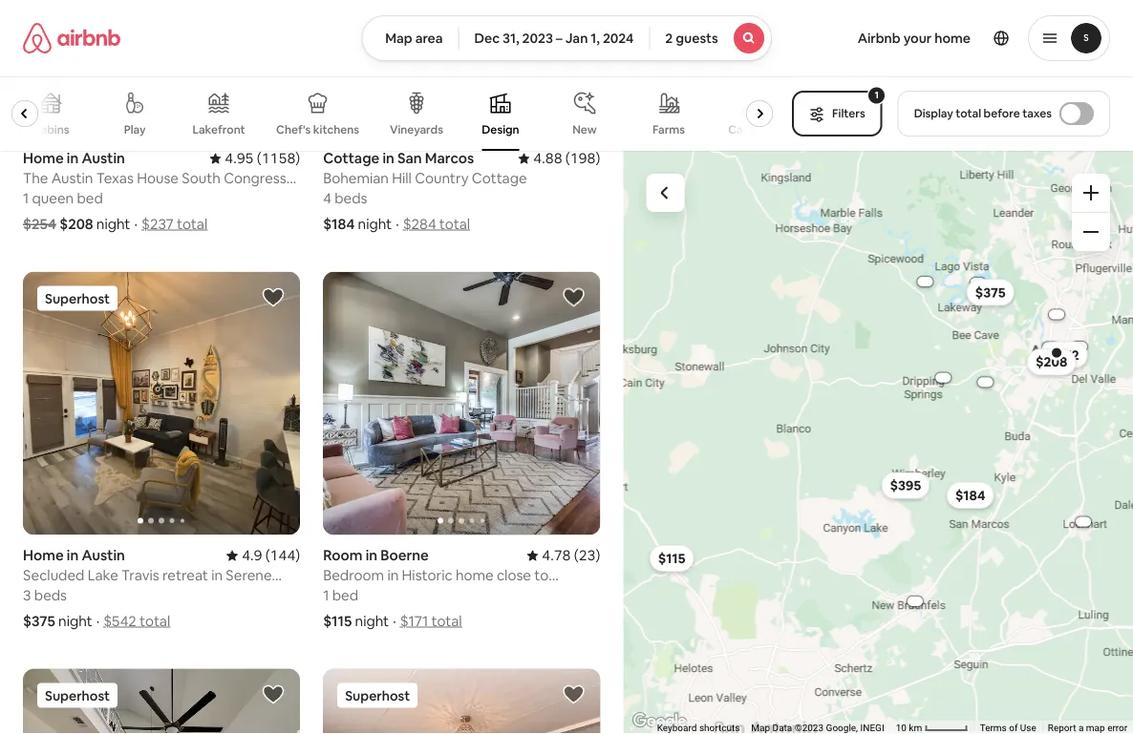 Task type: vqa. For each thing, say whether or not it's contained in the screenshot.
to protect your payment, never transfer money or communicate outside of the airbnb website or app.
no



Task type: locate. For each thing, give the bounding box(es) containing it.
0 horizontal spatial $115
[[323, 612, 352, 631]]

$375 up $2,099
[[975, 284, 1006, 301]]

total
[[956, 106, 981, 121], [177, 215, 208, 234], [439, 215, 470, 234], [140, 612, 170, 631], [431, 612, 462, 631]]

1 left 'queen'
[[23, 189, 29, 208]]

beds down bohemian at the top
[[335, 189, 367, 208]]

None search field
[[361, 15, 772, 61]]

inegi
[[860, 723, 884, 734]]

total right $284
[[439, 215, 470, 234]]

4.88
[[534, 149, 562, 168]]

in for 1 bed $115 night · $171 total
[[366, 546, 378, 565]]

$184 inside button
[[955, 487, 985, 505]]

map inside button
[[385, 30, 413, 47]]

· inside 3 beds $375 night · $542 total
[[96, 612, 100, 631]]

0 vertical spatial beds
[[335, 189, 367, 208]]

home in austin up 3 beds $375 night · $542 total
[[23, 546, 125, 565]]

bed
[[77, 189, 103, 208], [332, 587, 358, 605]]

©2023
[[795, 723, 824, 734]]

·
[[134, 215, 138, 234], [396, 215, 399, 234], [96, 612, 100, 631], [393, 612, 396, 631]]

$395 button
[[881, 473, 930, 499]]

1 inside 1 bed $115 night · $171 total
[[323, 587, 329, 605]]

night left $542
[[58, 612, 92, 631]]

bed down room
[[332, 587, 358, 605]]

$2,099
[[977, 380, 994, 386]]

beds right 3
[[34, 587, 67, 605]]

chef's kitchens
[[276, 122, 359, 137]]

0 vertical spatial $184
[[323, 215, 355, 234]]

night left $284
[[358, 215, 392, 234]]

1 vertical spatial $208
[[1036, 354, 1067, 371]]

add to wishlist: home in austin image
[[262, 286, 285, 309]]

google,
[[826, 723, 858, 734]]

add to wishlist: room in boerne image
[[562, 286, 585, 309]]

0 vertical spatial home
[[23, 149, 64, 168]]

1 horizontal spatial $184
[[955, 487, 985, 505]]

0 vertical spatial home in austin
[[23, 149, 125, 168]]

cottage up bohemian at the top
[[323, 149, 380, 168]]

0 vertical spatial bed
[[77, 189, 103, 208]]

1 down room
[[323, 587, 329, 605]]

· left $171
[[393, 612, 396, 631]]

map left area
[[385, 30, 413, 47]]

map for map area
[[385, 30, 413, 47]]

$2,099 button
[[966, 378, 1004, 387]]

total right $171
[[431, 612, 462, 631]]

$375
[[975, 284, 1006, 301], [23, 612, 55, 631]]

use
[[1020, 723, 1036, 734]]

group
[[0, 76, 781, 151], [23, 272, 300, 535], [323, 272, 600, 535], [23, 669, 300, 735], [323, 669, 600, 735]]

cottage
[[323, 149, 380, 168], [472, 169, 527, 188]]

1 vertical spatial $375
[[23, 612, 55, 631]]

$115 inside button
[[658, 550, 685, 568]]

before
[[984, 106, 1020, 121]]

$375 inside button
[[975, 284, 1006, 301]]

total left "before" on the right of the page
[[956, 106, 981, 121]]

cottage down design
[[472, 169, 527, 188]]

bed right 'queen'
[[77, 189, 103, 208]]

google image
[[628, 710, 691, 735]]

2 home from the top
[[23, 546, 64, 565]]

map area button
[[361, 15, 459, 61]]

queen
[[32, 189, 74, 208]]

0 vertical spatial $115
[[658, 550, 685, 568]]

home up 3
[[23, 546, 64, 565]]

0 horizontal spatial bed
[[77, 189, 103, 208]]

total inside "1 queen bed $254 $208 night · $237 total"
[[177, 215, 208, 234]]

1 vertical spatial austin
[[82, 546, 125, 565]]

–
[[556, 30, 563, 47]]

0 vertical spatial $208
[[59, 215, 93, 234]]

0 horizontal spatial $184
[[323, 215, 355, 234]]

$184 right "$395"
[[955, 487, 985, 505]]

airbnb
[[858, 30, 901, 47]]

0 vertical spatial austin
[[82, 149, 125, 168]]

0 vertical spatial cottage
[[323, 149, 380, 168]]

home down cabins at the top
[[23, 149, 64, 168]]

group containing cabins
[[0, 76, 781, 151]]

0 vertical spatial 1
[[875, 89, 879, 101]]

dec 31, 2023 – jan 1, 2024
[[474, 30, 634, 47]]

lakefront
[[193, 122, 245, 137]]

1 for 1 bed $115 night · $171 total
[[323, 587, 329, 605]]

night
[[96, 215, 130, 234], [358, 215, 392, 234], [58, 612, 92, 631], [355, 612, 389, 631]]

1 vertical spatial map
[[751, 723, 770, 734]]

bed inside 1 bed $115 night · $171 total
[[332, 587, 358, 605]]

design
[[482, 122, 519, 137]]

$375 button
[[967, 279, 1014, 306]]

beds inside 'cottage in san marcos bohemian hill country cottage 4 beds $184 night · $284 total'
[[335, 189, 367, 208]]

2 vertical spatial 1
[[323, 587, 329, 605]]

2 horizontal spatial 1
[[875, 89, 879, 101]]

$284 total button
[[403, 215, 470, 234]]

1 horizontal spatial 1
[[323, 587, 329, 605]]

airbnb your home link
[[846, 18, 982, 58]]

1 horizontal spatial $375
[[975, 284, 1006, 301]]

map
[[385, 30, 413, 47], [751, 723, 770, 734]]

home for beds
[[23, 546, 64, 565]]

$184
[[323, 215, 355, 234], [955, 487, 985, 505]]

1 vertical spatial home
[[23, 546, 64, 565]]

night inside 1 bed $115 night · $171 total
[[355, 612, 389, 631]]

$115
[[658, 550, 685, 568], [323, 612, 352, 631]]

zoom in image
[[1084, 185, 1099, 201]]

in right room
[[366, 546, 378, 565]]

total inside "button"
[[956, 106, 981, 121]]

0 horizontal spatial 1
[[23, 189, 29, 208]]

jan
[[566, 30, 588, 47]]

1 horizontal spatial bed
[[332, 587, 358, 605]]

profile element
[[795, 0, 1110, 76]]

0 horizontal spatial $375
[[23, 612, 55, 631]]

1 home in austin from the top
[[23, 149, 125, 168]]

camping
[[728, 122, 778, 137]]

· left $237
[[134, 215, 138, 234]]

san
[[398, 149, 422, 168]]

$254
[[23, 215, 56, 234]]

report a map error
[[1048, 723, 1128, 734]]

bohemian
[[323, 169, 389, 188]]

home in austin down cabins at the top
[[23, 149, 125, 168]]

in up 3 beds $375 night · $542 total
[[67, 546, 79, 565]]

1 vertical spatial bed
[[332, 587, 358, 605]]

home
[[935, 30, 971, 47]]

1 vertical spatial 1
[[23, 189, 29, 208]]

$284
[[403, 215, 436, 234]]

1 austin from the top
[[82, 149, 125, 168]]

in down cabins at the top
[[67, 149, 79, 168]]

boerne
[[381, 546, 429, 565]]

$184 down 4
[[323, 215, 355, 234]]

1 vertical spatial $115
[[323, 612, 352, 631]]

4.78 out of 5 average rating,  23 reviews image
[[527, 546, 600, 565]]

4.88 out of 5 average rating,  198 reviews image
[[518, 149, 600, 168]]

beds
[[335, 189, 367, 208], [34, 587, 67, 605]]

2023
[[522, 30, 553, 47]]

austin
[[82, 149, 125, 168], [82, 546, 125, 565]]

1 horizontal spatial map
[[751, 723, 770, 734]]

1 vertical spatial $184
[[955, 487, 985, 505]]

1 for 1
[[875, 89, 879, 101]]

night left $237
[[96, 215, 130, 234]]

(198)
[[566, 149, 600, 168]]

$208 inside button
[[1036, 354, 1067, 371]]

$372 button
[[1040, 342, 1088, 369]]

2 guests
[[665, 30, 718, 47]]

in left "san" at the left
[[383, 149, 395, 168]]

0 vertical spatial map
[[385, 30, 413, 47]]

total right $542
[[140, 612, 170, 631]]

report a map error link
[[1048, 723, 1128, 734]]

0 horizontal spatial map
[[385, 30, 413, 47]]

your
[[904, 30, 932, 47]]

$375 down 3
[[23, 612, 55, 631]]

2 austin from the top
[[82, 546, 125, 565]]

1 home from the top
[[23, 149, 64, 168]]

austin up 3 beds $375 night · $542 total
[[82, 546, 125, 565]]

1 horizontal spatial cottage
[[472, 169, 527, 188]]

in for 3 beds $375 night · $542 total
[[67, 546, 79, 565]]

· left $542
[[96, 612, 100, 631]]

home in austin for queen
[[23, 149, 125, 168]]

total right $237
[[177, 215, 208, 234]]

display
[[914, 106, 953, 121]]

$184 button
[[947, 483, 994, 509]]

1 horizontal spatial $208
[[1036, 354, 1067, 371]]

$115 right (23)
[[658, 550, 685, 568]]

farms
[[653, 122, 685, 137]]

0 horizontal spatial beds
[[34, 587, 67, 605]]

data
[[773, 723, 792, 734]]

2 home in austin from the top
[[23, 546, 125, 565]]

terms
[[980, 723, 1007, 734]]

0 vertical spatial $375
[[975, 284, 1006, 301]]

$115 down room
[[323, 612, 352, 631]]

(23)
[[574, 546, 600, 565]]

taxes
[[1023, 106, 1052, 121]]

1 for 1 queen bed $254 $208 night · $237 total
[[23, 189, 29, 208]]

0 horizontal spatial $208
[[59, 215, 93, 234]]

map left data
[[751, 723, 770, 734]]

austin down play
[[82, 149, 125, 168]]

· left $284
[[396, 215, 399, 234]]

night inside "1 queen bed $254 $208 night · $237 total"
[[96, 215, 130, 234]]

$171 total button
[[400, 612, 462, 631]]

4
[[323, 189, 331, 208]]

1 horizontal spatial $115
[[658, 550, 685, 568]]

1 inside "1 queen bed $254 $208 night · $237 total"
[[23, 189, 29, 208]]

night left $171
[[355, 612, 389, 631]]

home
[[23, 149, 64, 168], [23, 546, 64, 565]]

room in boerne
[[323, 546, 429, 565]]

cabins
[[32, 122, 69, 137]]

1 down airbnb
[[875, 89, 879, 101]]

country
[[415, 169, 469, 188]]

1 vertical spatial beds
[[34, 587, 67, 605]]

in for 1 queen bed $254 $208 night · $237 total
[[67, 149, 79, 168]]

1 horizontal spatial beds
[[335, 189, 367, 208]]

1 vertical spatial home in austin
[[23, 546, 125, 565]]



Task type: describe. For each thing, give the bounding box(es) containing it.
2 guests button
[[649, 15, 772, 61]]

beds inside 3 beds $375 night · $542 total
[[34, 587, 67, 605]]

total inside 'cottage in san marcos bohemian hill country cottage 4 beds $184 night · $284 total'
[[439, 215, 470, 234]]

austin for 1 queen bed
[[82, 149, 125, 168]]

map for map data ©2023 google, inegi
[[751, 723, 770, 734]]

1 bed $115 night · $171 total
[[323, 587, 462, 631]]

area
[[415, 30, 443, 47]]

(144)
[[265, 546, 300, 565]]

filters
[[832, 106, 865, 121]]

map data ©2023 google, inegi
[[751, 723, 884, 734]]

google map
showing 20 stays. region
[[623, 151, 1133, 735]]

in inside 'cottage in san marcos bohemian hill country cottage 4 beds $184 night · $284 total'
[[383, 149, 395, 168]]

night inside 3 beds $375 night · $542 total
[[58, 612, 92, 631]]

$115 inside 1 bed $115 night · $171 total
[[323, 612, 352, 631]]

dec
[[474, 30, 500, 47]]

error
[[1108, 723, 1128, 734]]

vineyards
[[390, 122, 443, 137]]

(1158)
[[257, 149, 300, 168]]

$208 inside "1 queen bed $254 $208 night · $237 total"
[[59, 215, 93, 234]]

map area
[[385, 30, 443, 47]]

$237
[[141, 215, 174, 234]]

play
[[124, 122, 146, 137]]

none search field containing map area
[[361, 15, 772, 61]]

zoom out image
[[1084, 225, 1099, 240]]

of
[[1009, 723, 1018, 734]]

hill
[[392, 169, 412, 188]]

$237 total button
[[141, 215, 208, 234]]

cottage in san marcos bohemian hill country cottage 4 beds $184 night · $284 total
[[323, 149, 527, 234]]

dec 31, 2023 – jan 1, 2024 button
[[458, 15, 650, 61]]

home in austin for beds
[[23, 546, 125, 565]]

· inside 'cottage in san marcos bohemian hill country cottage 4 beds $184 night · $284 total'
[[396, 215, 399, 234]]

$208 button
[[1027, 349, 1076, 376]]

display total before taxes
[[914, 106, 1052, 121]]

night inside 'cottage in san marcos bohemian hill country cottage 4 beds $184 night · $284 total'
[[358, 215, 392, 234]]

total inside 3 beds $375 night · $542 total
[[140, 612, 170, 631]]

keyboard
[[657, 723, 697, 734]]

4.78 (23)
[[542, 546, 600, 565]]

4.9 out of 5 average rating,  144 reviews image
[[227, 546, 300, 565]]

home for queen
[[23, 149, 64, 168]]

· inside 1 bed $115 night · $171 total
[[393, 612, 396, 631]]

a
[[1079, 723, 1084, 734]]

0 horizontal spatial cottage
[[323, 149, 380, 168]]

add to wishlist: home in wimberley image
[[262, 684, 285, 706]]

guests
[[676, 30, 718, 47]]

3 beds $375 night · $542 total
[[23, 587, 170, 631]]

$395
[[890, 477, 921, 495]]

add to wishlist: home in spicewood image
[[562, 684, 585, 706]]

terms of use
[[980, 723, 1036, 734]]

$115 button
[[649, 546, 694, 572]]

$372
[[1049, 347, 1079, 364]]

room
[[323, 546, 363, 565]]

keyboard shortcuts
[[657, 723, 740, 734]]

4.78
[[542, 546, 571, 565]]

4.95
[[225, 149, 254, 168]]

10
[[896, 723, 907, 734]]

chef's
[[276, 122, 311, 137]]

4.9 (144)
[[242, 546, 300, 565]]

marcos
[[425, 149, 474, 168]]

bed inside "1 queen bed $254 $208 night · $237 total"
[[77, 189, 103, 208]]

$184 inside 'cottage in san marcos bohemian hill country cottage 4 beds $184 night · $284 total'
[[323, 215, 355, 234]]

4.95 out of 5 average rating,  1158 reviews image
[[210, 149, 300, 168]]

display total before taxes button
[[898, 91, 1110, 137]]

km
[[909, 723, 922, 734]]

$542 total button
[[103, 612, 170, 631]]

10 km button
[[890, 722, 974, 735]]

austin for 3 beds
[[82, 546, 125, 565]]

3
[[23, 587, 31, 605]]

· inside "1 queen bed $254 $208 night · $237 total"
[[134, 215, 138, 234]]

10 km
[[896, 723, 925, 734]]

terms of use link
[[980, 723, 1036, 734]]

kitchens
[[313, 122, 359, 137]]

4.88 (198)
[[534, 149, 600, 168]]

4.9
[[242, 546, 262, 565]]

shortcuts
[[699, 723, 740, 734]]

airbnb your home
[[858, 30, 971, 47]]

2
[[665, 30, 673, 47]]

keyboard shortcuts button
[[657, 722, 740, 735]]

new
[[573, 122, 597, 137]]

filters button
[[792, 91, 883, 137]]

1 queen bed $254 $208 night · $237 total
[[23, 189, 208, 234]]

map
[[1086, 723, 1105, 734]]

31,
[[503, 30, 519, 47]]

total inside 1 bed $115 night · $171 total
[[431, 612, 462, 631]]

4.95 (1158)
[[225, 149, 300, 168]]

$171
[[400, 612, 428, 631]]

report
[[1048, 723, 1076, 734]]

2024
[[603, 30, 634, 47]]

1 vertical spatial cottage
[[472, 169, 527, 188]]

$375 inside 3 beds $375 night · $542 total
[[23, 612, 55, 631]]

$542
[[103, 612, 136, 631]]



